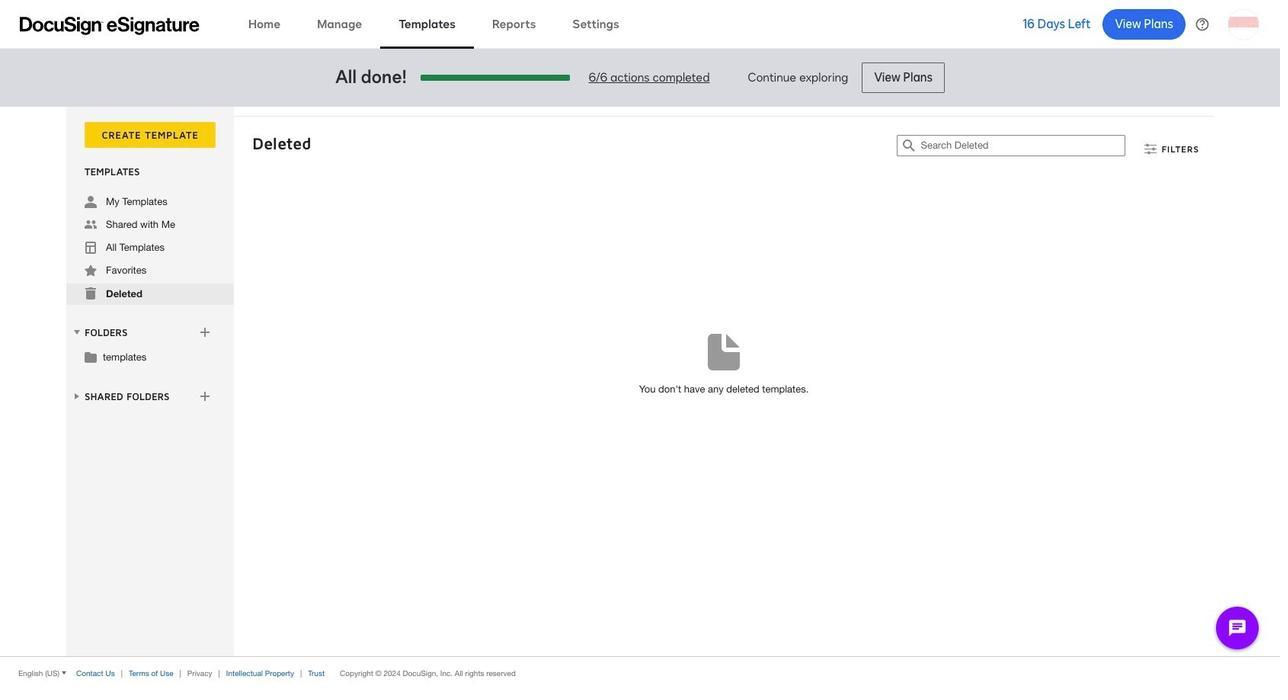 Task type: locate. For each thing, give the bounding box(es) containing it.
Search Deleted text field
[[921, 136, 1126, 156]]

your uploaded profile image image
[[1229, 9, 1259, 39]]

trash image
[[85, 287, 97, 300]]

shared image
[[85, 219, 97, 231]]

user image
[[85, 196, 97, 208]]

docusign esignature image
[[20, 16, 200, 35]]

templates image
[[85, 242, 97, 254]]



Task type: describe. For each thing, give the bounding box(es) containing it.
secondary navigation region
[[66, 107, 1218, 656]]

folder image
[[85, 351, 97, 363]]

view shared folders image
[[71, 390, 83, 402]]

star filled image
[[85, 265, 97, 277]]

view folders image
[[71, 326, 83, 338]]

more info region
[[0, 656, 1281, 689]]



Task type: vqa. For each thing, say whether or not it's contained in the screenshot.
Use Cool "image"
no



